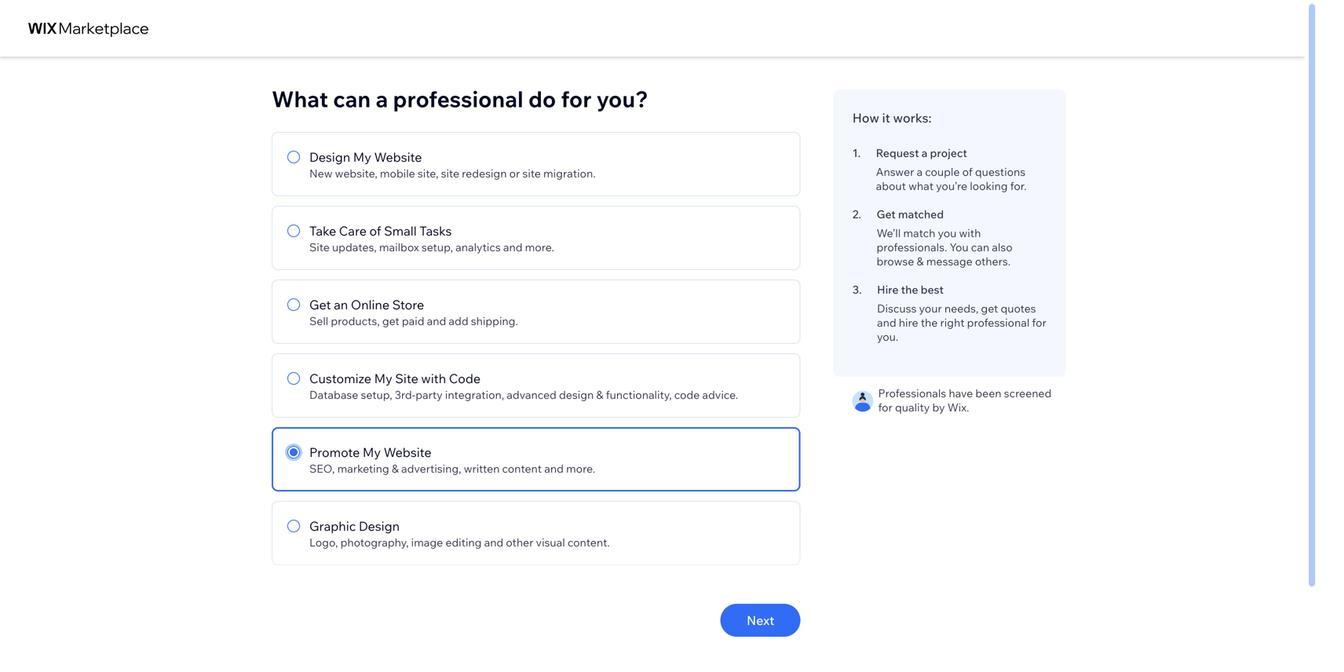 Task type: vqa. For each thing, say whether or not it's contained in the screenshot.
for inside Professionals have been screened for quality by Wix.
yes



Task type: locate. For each thing, give the bounding box(es) containing it.
0 vertical spatial site
[[309, 240, 330, 254]]

can
[[333, 85, 371, 113], [971, 240, 990, 254]]

1 horizontal spatial get
[[981, 302, 999, 315]]

advanced
[[507, 388, 557, 402]]

0 vertical spatial website
[[374, 149, 422, 165]]

0 horizontal spatial &
[[392, 462, 399, 476]]

have
[[949, 386, 973, 400]]

what
[[909, 179, 934, 193]]

0 vertical spatial get
[[877, 207, 896, 221]]

my
[[353, 149, 371, 165], [374, 371, 393, 386], [363, 445, 381, 460]]

1 horizontal spatial &
[[596, 388, 604, 402]]

design up new
[[309, 149, 350, 165]]

setup,
[[422, 240, 453, 254], [361, 388, 392, 402]]

of up you're
[[963, 165, 973, 179]]

about
[[876, 179, 906, 193]]

0 vertical spatial setup,
[[422, 240, 453, 254]]

website inside promote my website seo, marketing & advertising, written content and more.
[[384, 445, 432, 460]]

setup, inside customize my site with code database setup, 3rd-party integration, advanced design & functionality, code advice.
[[361, 388, 392, 402]]

2 horizontal spatial &
[[917, 254, 924, 268]]

marketing
[[337, 462, 389, 476]]

1 vertical spatial for
[[1032, 316, 1047, 329]]

1 vertical spatial .
[[859, 207, 862, 221]]

for inside professionals have been screened for quality by wix.
[[878, 401, 893, 414]]

graphic
[[309, 518, 356, 534]]

browse
[[877, 254, 915, 268]]

1 vertical spatial more.
[[566, 462, 596, 476]]

setup, down tasks
[[422, 240, 453, 254]]

online
[[351, 297, 390, 313]]

my inside the design my website new website, mobile site, site redesign or site migration.
[[353, 149, 371, 165]]

professional up the design my website new website, mobile site, site redesign or site migration.
[[393, 85, 524, 113]]

website up advertising,
[[384, 445, 432, 460]]

my for customize
[[374, 371, 393, 386]]

0 vertical spatial more.
[[525, 240, 554, 254]]

website
[[374, 149, 422, 165], [384, 445, 432, 460]]

get inside get an online store sell products, get paid and add shipping.
[[382, 314, 400, 328]]

get for online
[[382, 314, 400, 328]]

website up the mobile
[[374, 149, 422, 165]]

and right analytics
[[503, 240, 523, 254]]

2 vertical spatial for
[[878, 401, 893, 414]]

1 vertical spatial site
[[395, 371, 418, 386]]

& down professionals.
[[917, 254, 924, 268]]

0 vertical spatial my
[[353, 149, 371, 165]]

for down quotes
[[1032, 316, 1047, 329]]

1 horizontal spatial can
[[971, 240, 990, 254]]

a up the mobile
[[376, 85, 388, 113]]

0 horizontal spatial for
[[561, 85, 592, 113]]

& inside get matched we'll match you with professionals. you can also browse & message others.
[[917, 254, 924, 268]]

site up 3rd-
[[395, 371, 418, 386]]

updates,
[[332, 240, 377, 254]]

and left other
[[484, 536, 504, 549]]

option group
[[272, 132, 801, 566]]

1 vertical spatial design
[[359, 518, 400, 534]]

and inside get an online store sell products, get paid and add shipping.
[[427, 314, 446, 328]]

a
[[376, 85, 388, 113], [922, 146, 928, 160], [917, 165, 923, 179]]

. for 1
[[858, 146, 861, 160]]

0 horizontal spatial site
[[309, 240, 330, 254]]

. for 3
[[859, 283, 862, 297]]

the right hire
[[901, 283, 919, 297]]

1 horizontal spatial more.
[[566, 462, 596, 476]]

0 horizontal spatial the
[[901, 283, 919, 297]]

store
[[392, 297, 424, 313]]

you
[[938, 226, 957, 240]]

2 vertical spatial &
[[392, 462, 399, 476]]

of right care
[[370, 223, 381, 239]]

get inside hire the best discuss your needs, get quotes and hire the right professional for you.
[[981, 302, 999, 315]]

1 vertical spatial with
[[421, 371, 446, 386]]

next
[[747, 613, 775, 628]]

content
[[502, 462, 542, 476]]

functionality,
[[606, 388, 672, 402]]

3 .
[[853, 283, 862, 297]]

1 vertical spatial of
[[370, 223, 381, 239]]

can up others. at the top right of the page
[[971, 240, 990, 254]]

1 vertical spatial setup,
[[361, 388, 392, 402]]

content.
[[568, 536, 610, 549]]

0 vertical spatial for
[[561, 85, 592, 113]]

get
[[981, 302, 999, 315], [382, 314, 400, 328]]

looking
[[970, 179, 1008, 193]]

more.
[[525, 240, 554, 254], [566, 462, 596, 476]]

with up you
[[959, 226, 981, 240]]

written
[[464, 462, 500, 476]]

professional
[[393, 85, 524, 113], [967, 316, 1030, 329]]

care
[[339, 223, 367, 239]]

my inside promote my website seo, marketing & advertising, written content and more.
[[363, 445, 381, 460]]

more. right analytics
[[525, 240, 554, 254]]

screened
[[1004, 386, 1052, 400]]

0 vertical spatial with
[[959, 226, 981, 240]]

1 horizontal spatial of
[[963, 165, 973, 179]]

website inside the design my website new website, mobile site, site redesign or site migration.
[[374, 149, 422, 165]]

0 horizontal spatial of
[[370, 223, 381, 239]]

discuss
[[877, 302, 917, 315]]

.
[[858, 146, 861, 160], [859, 207, 862, 221], [859, 283, 862, 297]]

visual
[[536, 536, 565, 549]]

0 vertical spatial of
[[963, 165, 973, 179]]

0 horizontal spatial get
[[309, 297, 331, 313]]

it
[[882, 110, 891, 126]]

1 horizontal spatial design
[[359, 518, 400, 534]]

get for best
[[981, 302, 999, 315]]

a left project
[[922, 146, 928, 160]]

1 vertical spatial website
[[384, 445, 432, 460]]

1 vertical spatial professional
[[967, 316, 1030, 329]]

advertising,
[[401, 462, 461, 476]]

for
[[561, 85, 592, 113], [1032, 316, 1047, 329], [878, 401, 893, 414]]

1 vertical spatial my
[[374, 371, 393, 386]]

can right what
[[333, 85, 371, 113]]

products,
[[331, 314, 380, 328]]

&
[[917, 254, 924, 268], [596, 388, 604, 402], [392, 462, 399, 476]]

get inside get an online store sell products, get paid and add shipping.
[[309, 297, 331, 313]]

1 vertical spatial get
[[309, 297, 331, 313]]

0 vertical spatial &
[[917, 254, 924, 268]]

get inside get matched we'll match you with professionals. you can also browse & message others.
[[877, 207, 896, 221]]

other
[[506, 536, 534, 549]]

setup, inside take care of small tasks site updates, mailbox setup, analytics and more.
[[422, 240, 453, 254]]

2 horizontal spatial for
[[1032, 316, 1047, 329]]

promote my website seo, marketing & advertising, written content and more.
[[309, 445, 596, 476]]

setup, left 3rd-
[[361, 388, 392, 402]]

1 horizontal spatial site
[[523, 167, 541, 180]]

site
[[441, 167, 460, 180], [523, 167, 541, 180]]

a up what
[[917, 165, 923, 179]]

and inside promote my website seo, marketing & advertising, written content and more.
[[544, 462, 564, 476]]

& inside promote my website seo, marketing & advertising, written content and more.
[[392, 462, 399, 476]]

1 vertical spatial &
[[596, 388, 604, 402]]

my up marketing
[[363, 445, 381, 460]]

matched
[[898, 207, 944, 221]]

code
[[449, 371, 481, 386]]

shipping.
[[471, 314, 518, 328]]

with inside get matched we'll match you with professionals. you can also browse & message others.
[[959, 226, 981, 240]]

0 horizontal spatial more.
[[525, 240, 554, 254]]

0 horizontal spatial design
[[309, 149, 350, 165]]

professional inside hire the best discuss your needs, get quotes and hire the right professional for you.
[[967, 316, 1030, 329]]

option group containing design my website
[[272, 132, 801, 566]]

site
[[309, 240, 330, 254], [395, 371, 418, 386]]

and inside graphic design logo, photography, image editing and other visual content.
[[484, 536, 504, 549]]

and right the content
[[544, 462, 564, 476]]

image
[[411, 536, 443, 549]]

get right needs,
[[981, 302, 999, 315]]

1 horizontal spatial with
[[959, 226, 981, 240]]

the
[[901, 283, 919, 297], [921, 316, 938, 329]]

your
[[919, 302, 942, 315]]

my up website,
[[353, 149, 371, 165]]

request
[[876, 146, 919, 160]]

for.
[[1011, 179, 1027, 193]]

website for promote my website
[[384, 445, 432, 460]]

design up photography,
[[359, 518, 400, 534]]

my right the customize
[[374, 371, 393, 386]]

1 horizontal spatial setup,
[[422, 240, 453, 254]]

0 vertical spatial professional
[[393, 85, 524, 113]]

site right the "or"
[[523, 167, 541, 180]]

and up you.
[[877, 316, 897, 329]]

1 vertical spatial can
[[971, 240, 990, 254]]

wix.
[[948, 401, 970, 414]]

the down the "your"
[[921, 316, 938, 329]]

& right marketing
[[392, 462, 399, 476]]

0 horizontal spatial get
[[382, 314, 400, 328]]

0 horizontal spatial setup,
[[361, 388, 392, 402]]

can inside get matched we'll match you with professionals. you can also browse & message others.
[[971, 240, 990, 254]]

2 vertical spatial my
[[363, 445, 381, 460]]

with
[[959, 226, 981, 240], [421, 371, 446, 386]]

2 vertical spatial .
[[859, 283, 862, 297]]

new
[[309, 167, 333, 180]]

advice.
[[702, 388, 738, 402]]

we'll
[[877, 226, 901, 240]]

0 horizontal spatial with
[[421, 371, 446, 386]]

1 vertical spatial the
[[921, 316, 938, 329]]

0 vertical spatial design
[[309, 149, 350, 165]]

you're
[[936, 179, 968, 193]]

get left paid
[[382, 314, 400, 328]]

how
[[853, 110, 880, 126]]

mobile
[[380, 167, 415, 180]]

redesign
[[462, 167, 507, 180]]

also
[[992, 240, 1013, 254]]

with up party
[[421, 371, 446, 386]]

more. right the content
[[566, 462, 596, 476]]

0 horizontal spatial site
[[441, 167, 460, 180]]

of
[[963, 165, 973, 179], [370, 223, 381, 239]]

site right site,
[[441, 167, 460, 180]]

answer
[[876, 165, 915, 179]]

get up we'll
[[877, 207, 896, 221]]

for left quality
[[878, 401, 893, 414]]

right
[[941, 316, 965, 329]]

best
[[921, 283, 944, 297]]

get up sell
[[309, 297, 331, 313]]

0 vertical spatial .
[[858, 146, 861, 160]]

1 horizontal spatial site
[[395, 371, 418, 386]]

1 horizontal spatial get
[[877, 207, 896, 221]]

1 horizontal spatial for
[[878, 401, 893, 414]]

customize my site with code database setup, 3rd-party integration, advanced design & functionality, code advice.
[[309, 371, 738, 402]]

0 vertical spatial can
[[333, 85, 371, 113]]

request a project answer a couple of questions about what you're looking for.
[[876, 146, 1027, 193]]

for right do
[[561, 85, 592, 113]]

1 horizontal spatial professional
[[967, 316, 1030, 329]]

site down take
[[309, 240, 330, 254]]

professional down quotes
[[967, 316, 1030, 329]]

2 site from the left
[[523, 167, 541, 180]]

0 horizontal spatial can
[[333, 85, 371, 113]]

editing
[[446, 536, 482, 549]]

my inside customize my site with code database setup, 3rd-party integration, advanced design & functionality, code advice.
[[374, 371, 393, 386]]

and left add
[[427, 314, 446, 328]]

analytics
[[456, 240, 501, 254]]

mailbox
[[379, 240, 419, 254]]

& right the design at left
[[596, 388, 604, 402]]



Task type: describe. For each thing, give the bounding box(es) containing it.
3rd-
[[395, 388, 416, 402]]

0 horizontal spatial professional
[[393, 85, 524, 113]]

1 horizontal spatial the
[[921, 316, 938, 329]]

been
[[976, 386, 1002, 400]]

tasks
[[420, 223, 452, 239]]

get for get matched
[[877, 207, 896, 221]]

questions
[[975, 165, 1026, 179]]

hire
[[877, 283, 899, 297]]

sell
[[309, 314, 328, 328]]

integration,
[[445, 388, 504, 402]]

1 .
[[853, 146, 861, 160]]

take care of small tasks site updates, mailbox setup, analytics and more.
[[309, 223, 554, 254]]

site inside customize my site with code database setup, 3rd-party integration, advanced design & functionality, code advice.
[[395, 371, 418, 386]]

or
[[509, 167, 520, 180]]

and inside take care of small tasks site updates, mailbox setup, analytics and more.
[[503, 240, 523, 254]]

professionals
[[878, 386, 947, 400]]

get matched we'll match you with professionals. you can also browse & message others.
[[877, 207, 1013, 268]]

hire the best discuss your needs, get quotes and hire the right professional for you.
[[877, 283, 1047, 344]]

customize
[[309, 371, 372, 386]]

graphic design logo, photography, image editing and other visual content.
[[309, 518, 610, 549]]

design inside the design my website new website, mobile site, site redesign or site migration.
[[309, 149, 350, 165]]

quotes
[[1001, 302, 1036, 315]]

party
[[416, 388, 443, 402]]

you.
[[877, 330, 899, 344]]

site,
[[418, 167, 439, 180]]

and inside hire the best discuss your needs, get quotes and hire the right professional for you.
[[877, 316, 897, 329]]

1 vertical spatial a
[[922, 146, 928, 160]]

seo,
[[309, 462, 335, 476]]

design
[[559, 388, 594, 402]]

design inside graphic design logo, photography, image editing and other visual content.
[[359, 518, 400, 534]]

by
[[933, 401, 945, 414]]

my for promote
[[363, 445, 381, 460]]

you
[[950, 240, 969, 254]]

code
[[674, 388, 700, 402]]

small
[[384, 223, 417, 239]]

an
[[334, 297, 348, 313]]

photography,
[[341, 536, 409, 549]]

more. inside take care of small tasks site updates, mailbox setup, analytics and more.
[[525, 240, 554, 254]]

hire
[[899, 316, 919, 329]]

professionals have been screened for quality by wix.
[[878, 386, 1052, 414]]

1
[[853, 146, 858, 160]]

& inside customize my site with code database setup, 3rd-party integration, advanced design & functionality, code advice.
[[596, 388, 604, 402]]

more. inside promote my website seo, marketing & advertising, written content and more.
[[566, 462, 596, 476]]

paid
[[402, 314, 425, 328]]

2
[[853, 207, 859, 221]]

you?
[[597, 85, 648, 113]]

next button
[[721, 604, 801, 637]]

0 vertical spatial the
[[901, 283, 919, 297]]

others.
[[975, 254, 1011, 268]]

my for design
[[353, 149, 371, 165]]

of inside request a project answer a couple of questions about what you're looking for.
[[963, 165, 973, 179]]

get for get an online store
[[309, 297, 331, 313]]

0 vertical spatial a
[[376, 85, 388, 113]]

how it works:
[[853, 110, 932, 126]]

for inside hire the best discuss your needs, get quotes and hire the right professional for you.
[[1032, 316, 1047, 329]]

message
[[927, 254, 973, 268]]

promote
[[309, 445, 360, 460]]

professionals.
[[877, 240, 948, 254]]

what
[[272, 85, 328, 113]]

what can a professional do for you?
[[272, 85, 648, 113]]

works:
[[893, 110, 932, 126]]

2 vertical spatial a
[[917, 165, 923, 179]]

couple
[[925, 165, 960, 179]]

migration.
[[544, 167, 596, 180]]

. for 2
[[859, 207, 862, 221]]

of inside take care of small tasks site updates, mailbox setup, analytics and more.
[[370, 223, 381, 239]]

2 .
[[853, 207, 862, 221]]

project
[[930, 146, 968, 160]]

match
[[904, 226, 936, 240]]

with inside customize my site with code database setup, 3rd-party integration, advanced design & functionality, code advice.
[[421, 371, 446, 386]]

needs,
[[945, 302, 979, 315]]

logo,
[[309, 536, 338, 549]]

quality
[[895, 401, 930, 414]]

3
[[853, 283, 859, 297]]

website for design my website
[[374, 149, 422, 165]]

1 site from the left
[[441, 167, 460, 180]]

site inside take care of small tasks site updates, mailbox setup, analytics and more.
[[309, 240, 330, 254]]

take
[[309, 223, 336, 239]]

database
[[309, 388, 358, 402]]

design my website new website, mobile site, site redesign or site migration.
[[309, 149, 596, 180]]

do
[[529, 85, 556, 113]]

get an online store sell products, get paid and add shipping.
[[309, 297, 518, 328]]

website,
[[335, 167, 378, 180]]



